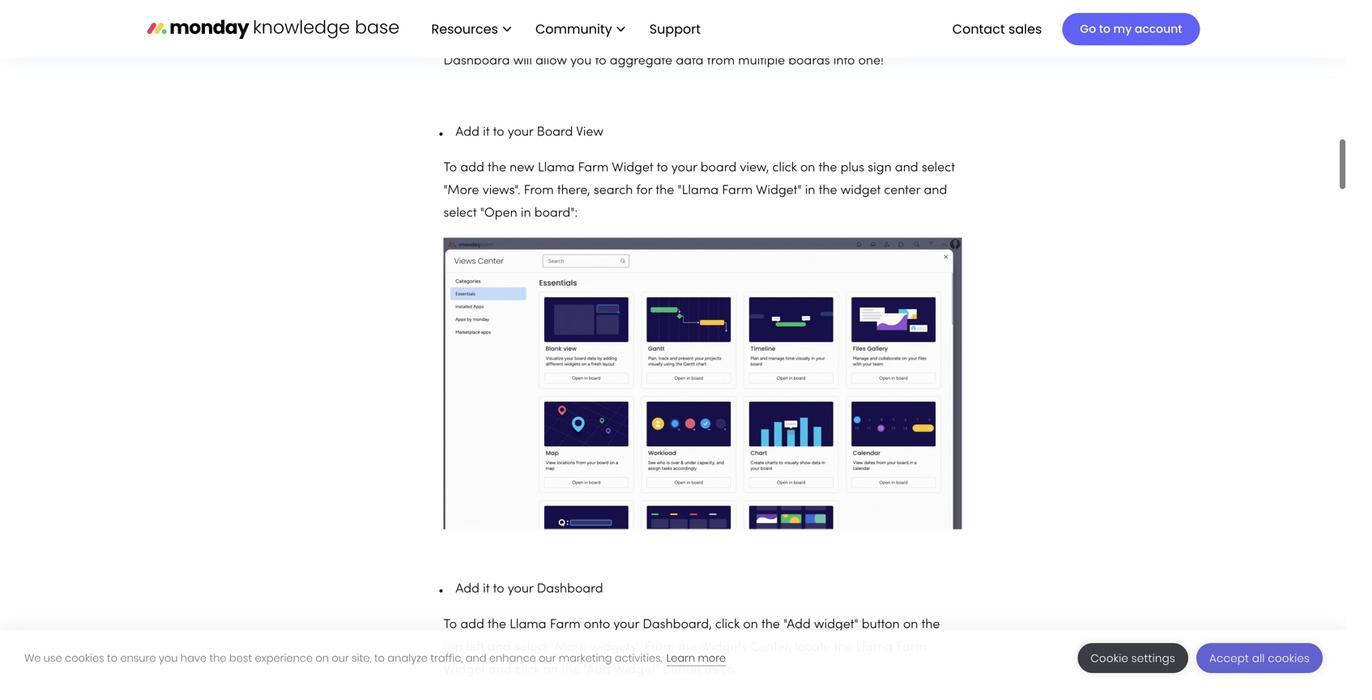 Task type: describe. For each thing, give the bounding box(es) containing it.
community
[[536, 20, 612, 38]]

. having it as part of your board view will allow you to take the data from one board and transform it into a llama farm, while having it on a dashboard will allow you to aggregate data from multiple boards into one!
[[444, 10, 944, 67]]

settings
[[1132, 651, 1176, 666]]

cookie settings button
[[1078, 643, 1189, 673]]

1 vertical spatial into
[[834, 55, 855, 67]]

and right traffic,
[[489, 664, 512, 677]]

from inside to add the new llama farm widget to your board view, click on the plus sign and select "more views". from there, search for the "llama farm widget" in the widget center and select "open in board":
[[524, 185, 554, 197]]

and up center
[[895, 162, 919, 174]]

1 vertical spatial you
[[571, 55, 592, 67]]

one!
[[859, 55, 884, 67]]

monday.com logo image
[[147, 12, 399, 46]]

widget" inside to add the new llama farm widget to your board view, click on the plus sign and select "more views". from there, search for the "llama farm widget" in the widget center and select "open in board":
[[756, 185, 802, 197]]

analyze
[[388, 651, 428, 666]]

more
[[698, 651, 726, 666]]

dashboard inside the ". having it as part of your board view will allow you to take the data from one board and transform it into a llama farm, while having it on a dashboard will allow you to aggregate data from multiple boards into one!"
[[444, 55, 510, 67]]

1 our from the left
[[332, 651, 349, 666]]

so:
[[721, 664, 738, 677]]

"more inside the to add the llama farm onto your dashboard, click on the "add widget" button on the top left and select "more widgets". from the widgets center, locate the llama farm widget and click on the "add widget" button as so:
[[551, 642, 587, 654]]

resources link
[[423, 15, 519, 43]]

search
[[594, 185, 633, 197]]

one
[[528, 32, 550, 45]]

0 vertical spatial allow
[[845, 10, 877, 22]]

view,
[[740, 162, 769, 174]]

dashboard,
[[643, 619, 712, 631]]

cookie
[[1091, 651, 1129, 666]]

accept
[[1210, 651, 1250, 666]]

0 vertical spatial data
[[466, 32, 493, 45]]

farm,
[[767, 32, 801, 45]]

add for and
[[461, 619, 484, 631]]

llama down widget"
[[856, 642, 893, 654]]

your inside the ". having it as part of your board view will allow you to take the data from one board and transform it into a llama farm, while having it on a dashboard will allow you to aggregate data from multiple boards into one!"
[[724, 10, 750, 22]]

all
[[1253, 651, 1265, 666]]

sign
[[868, 162, 892, 174]]

on right experience
[[316, 651, 329, 666]]

on up center,
[[743, 619, 758, 631]]

for
[[636, 185, 652, 197]]

on right widget"
[[903, 619, 918, 631]]

1 horizontal spatial in
[[805, 185, 816, 197]]

sales
[[1009, 20, 1042, 38]]

it up left
[[483, 583, 490, 596]]

cookies for use
[[65, 651, 104, 666]]

2 our from the left
[[539, 651, 556, 666]]

locate
[[795, 642, 831, 654]]

we
[[24, 651, 41, 666]]

transform
[[620, 32, 677, 45]]

contact
[[953, 20, 1005, 38]]

1 vertical spatial select
[[444, 207, 477, 220]]

widgets
[[700, 642, 747, 654]]

0 horizontal spatial will
[[513, 55, 532, 67]]

marketing
[[559, 651, 612, 666]]

multiple
[[738, 55, 785, 67]]

main element
[[415, 0, 1200, 58]]

to inside to add the new llama farm widget to your board view, click on the plus sign and select "more views". from there, search for the "llama farm widget" in the widget center and select "open in board":
[[657, 162, 668, 174]]

add for add it to your dashboard
[[456, 583, 480, 596]]

take
[[920, 10, 944, 22]]

llama inside the ". having it as part of your board view will allow you to take the data from one board and transform it into a llama farm, while having it on a dashboard will allow you to aggregate data from multiple boards into one!"
[[727, 32, 764, 45]]

of
[[710, 10, 721, 22]]

activities.
[[615, 651, 663, 666]]

go to my account
[[1080, 21, 1183, 37]]

1 vertical spatial dashboard
[[537, 583, 603, 596]]

we use cookies to ensure you have the best experience on our site, to analyze traffic, and enhance our marketing activities. learn more
[[24, 651, 726, 666]]

from inside the to add the llama farm onto your dashboard, click on the "add widget" button on the top left and select "more widgets". from the widgets center, locate the llama farm widget and click on the "add widget" button as so:
[[645, 642, 675, 654]]

view
[[793, 10, 820, 22]]

0 vertical spatial board
[[753, 10, 789, 22]]

add for add it to your board view
[[456, 126, 480, 139]]

it up views".
[[483, 126, 490, 139]]

enhance
[[489, 651, 536, 666]]

to for to add the llama farm onto your dashboard, click on the "add widget" button on the top left and select "more widgets". from the widgets center, locate the llama farm widget and click on the "add widget" button as so:
[[444, 619, 457, 631]]

having
[[838, 32, 878, 45]]

contact sales
[[953, 20, 1042, 38]]

account
[[1135, 21, 1183, 37]]

and inside the ". having it as part of your board view will allow you to take the data from one board and transform it into a llama farm, while having it on a dashboard will allow you to aggregate data from multiple boards into one!"
[[593, 32, 616, 45]]

1 horizontal spatial from
[[707, 55, 735, 67]]

accept all cookies button
[[1197, 643, 1323, 673]]

as inside the to add the llama farm onto your dashboard, click on the "add widget" button on the top left and select "more widgets". from the widgets center, locate the llama farm widget and click on the "add widget" button as so:
[[705, 664, 718, 677]]

widgets".
[[590, 642, 642, 654]]

select inside the to add the llama farm onto your dashboard, click on the "add widget" button on the top left and select "more widgets". from the widgets center, locate the llama farm widget and click on the "add widget" button as so:
[[514, 642, 548, 654]]

learn
[[667, 651, 695, 666]]

traffic,
[[431, 651, 463, 666]]

widget" inside the to add the llama farm onto your dashboard, click on the "add widget" button on the top left and select "more widgets". from the widgets center, locate the llama farm widget and click on the "add widget" button as so:
[[614, 664, 660, 677]]

your up enhance
[[508, 583, 534, 596]]

learn more link
[[667, 651, 726, 666]]

support
[[650, 20, 701, 38]]

0 horizontal spatial button
[[663, 664, 701, 677]]

0 horizontal spatial into
[[691, 32, 712, 45]]

0 horizontal spatial "add
[[584, 664, 611, 677]]

dashboard llama widget- board view.gif image
[[444, 238, 962, 530]]

your inside to add the new llama farm widget to your board view, click on the plus sign and select "more views". from there, search for the "llama farm widget" in the widget center and select "open in board":
[[672, 162, 697, 174]]



Task type: vqa. For each thing, say whether or not it's contained in the screenshot.
If you have any questions, please reach out to our team right here
no



Task type: locate. For each thing, give the bounding box(es) containing it.
click left marketing
[[515, 664, 540, 677]]

1 horizontal spatial board
[[701, 162, 737, 174]]

1 vertical spatial to
[[444, 619, 457, 631]]

on right having
[[892, 32, 907, 45]]

your inside the to add the llama farm onto your dashboard, click on the "add widget" button on the top left and select "more widgets". from the widgets center, locate the llama farm widget and click on the "add widget" button as so:
[[614, 619, 639, 631]]

0 vertical spatial add
[[456, 126, 480, 139]]

1 vertical spatial add
[[456, 583, 480, 596]]

add
[[456, 126, 480, 139], [456, 583, 480, 596]]

llama up multiple
[[727, 32, 764, 45]]

a
[[715, 32, 723, 45], [910, 32, 918, 45]]

will up while
[[823, 10, 842, 22]]

while
[[804, 32, 835, 45]]

2 horizontal spatial board
[[753, 10, 789, 22]]

widget" down widgets".
[[614, 664, 660, 677]]

on
[[892, 32, 907, 45], [801, 162, 816, 174], [743, 619, 758, 631], [903, 619, 918, 631], [316, 651, 329, 666], [543, 664, 558, 677]]

the inside the ". having it as part of your board view will allow you to take the data from one board and transform it into a llama farm, while having it on a dashboard will allow you to aggregate data from multiple boards into one!"
[[444, 32, 462, 45]]

to left the new
[[444, 162, 457, 174]]

2 to from the top
[[444, 619, 457, 631]]

top
[[444, 642, 463, 654]]

widget up "for"
[[612, 162, 654, 174]]

dashboard down resources link at the left top of the page
[[444, 55, 510, 67]]

0 vertical spatial "add
[[784, 619, 811, 631]]

1 horizontal spatial from
[[645, 642, 675, 654]]

resources
[[431, 20, 498, 38]]

dashboard up onto
[[537, 583, 603, 596]]

llama down the add it to your dashboard
[[510, 619, 547, 631]]

my
[[1114, 21, 1132, 37]]

llama inside to add the new llama farm widget to your board view, click on the plus sign and select "more views". from there, search for the "llama farm widget" in the widget center and select "open in board":
[[538, 162, 575, 174]]

board
[[537, 126, 573, 139]]

from
[[524, 185, 554, 197], [645, 642, 675, 654]]

"llama
[[678, 185, 719, 197]]

2 vertical spatial you
[[159, 651, 178, 666]]

0 vertical spatial add
[[461, 162, 484, 174]]

1 vertical spatial add
[[461, 619, 484, 631]]

to add the new llama farm widget to your board view, click on the plus sign and select "more views". from there, search for the "llama farm widget" in the widget center and select "open in board":
[[444, 162, 955, 220]]

1 horizontal spatial click
[[715, 619, 740, 631]]

our
[[332, 651, 349, 666], [539, 651, 556, 666]]

1 horizontal spatial a
[[910, 32, 918, 45]]

click right view,
[[773, 162, 797, 174]]

button right widget"
[[862, 619, 900, 631]]

to inside the go to my account link
[[1099, 21, 1111, 37]]

data
[[466, 32, 493, 45], [676, 55, 704, 67]]

select left "open at top
[[444, 207, 477, 220]]

0 vertical spatial in
[[805, 185, 816, 197]]

you inside dialog
[[159, 651, 178, 666]]

0 horizontal spatial our
[[332, 651, 349, 666]]

board up '"llama'
[[701, 162, 737, 174]]

widget"
[[756, 185, 802, 197], [614, 664, 660, 677]]

farm
[[578, 162, 609, 174], [722, 185, 753, 197], [550, 619, 581, 631], [896, 642, 927, 654]]

1 vertical spatial from
[[645, 642, 675, 654]]

1 vertical spatial data
[[676, 55, 704, 67]]

on inside the ". having it as part of your board view will allow you to take the data from one board and transform it into a llama farm, while having it on a dashboard will allow you to aggregate data from multiple boards into one!"
[[892, 32, 907, 45]]

data down support
[[676, 55, 704, 67]]

a right having
[[910, 32, 918, 45]]

0 horizontal spatial from
[[497, 32, 525, 45]]

2 vertical spatial board
[[701, 162, 737, 174]]

a down of
[[715, 32, 723, 45]]

as left so:
[[705, 664, 718, 677]]

1 vertical spatial as
[[705, 664, 718, 677]]

add it to your board view
[[456, 126, 604, 139]]

on left marketing
[[543, 664, 558, 677]]

1 horizontal spatial you
[[571, 55, 592, 67]]

0 vertical spatial widget"
[[756, 185, 802, 197]]

"add up locate
[[784, 619, 811, 631]]

dialog containing cookie settings
[[0, 630, 1348, 686]]

widget
[[612, 162, 654, 174], [444, 664, 485, 677]]

1 vertical spatial "more
[[551, 642, 587, 654]]

your up widgets".
[[614, 619, 639, 631]]

0 horizontal spatial allow
[[536, 55, 567, 67]]

from left multiple
[[707, 55, 735, 67]]

to up top
[[444, 619, 457, 631]]

and right center
[[924, 185, 948, 197]]

cookies
[[65, 651, 104, 666], [1268, 651, 1310, 666]]

0 horizontal spatial board
[[554, 32, 590, 45]]

2 horizontal spatial click
[[773, 162, 797, 174]]

it
[[655, 10, 661, 22], [680, 32, 687, 45], [882, 32, 888, 45], [483, 126, 490, 139], [483, 583, 490, 596]]

add for "more
[[461, 162, 484, 174]]

0 vertical spatial to
[[444, 162, 457, 174]]

0 horizontal spatial cookies
[[65, 651, 104, 666]]

board up farm,
[[753, 10, 789, 22]]

widget"
[[814, 619, 859, 631]]

from down the new
[[524, 185, 554, 197]]

your right of
[[724, 10, 750, 22]]

and inside dialog
[[466, 651, 487, 666]]

the
[[444, 32, 462, 45], [488, 162, 506, 174], [819, 162, 837, 174], [656, 185, 674, 197], [819, 185, 838, 197], [488, 619, 506, 631], [762, 619, 780, 631], [922, 619, 940, 631], [678, 642, 697, 654], [834, 642, 853, 654], [209, 651, 227, 666], [562, 664, 580, 677]]

dialog
[[0, 630, 1348, 686]]

0 horizontal spatial click
[[515, 664, 540, 677]]

add up left
[[461, 619, 484, 631]]

dashboard
[[444, 55, 510, 67], [537, 583, 603, 596]]

"more
[[444, 185, 479, 197], [551, 642, 587, 654]]

new
[[510, 162, 535, 174]]

allow up having
[[845, 10, 877, 22]]

1 cookies from the left
[[65, 651, 104, 666]]

1 vertical spatial widget
[[444, 664, 485, 677]]

as left part
[[665, 10, 678, 22]]

"add down widgets".
[[584, 664, 611, 677]]

center
[[884, 185, 921, 197]]

center,
[[751, 642, 792, 654]]

views".
[[483, 185, 521, 197]]

0 vertical spatial into
[[691, 32, 712, 45]]

widget inside the to add the llama farm onto your dashboard, click on the "add widget" button on the top left and select "more widgets". from the widgets center, locate the llama farm widget and click on the "add widget" button as so:
[[444, 664, 485, 677]]

the inside dialog
[[209, 651, 227, 666]]

1 horizontal spatial data
[[676, 55, 704, 67]]

"open
[[480, 207, 518, 220]]

0 horizontal spatial dashboard
[[444, 55, 510, 67]]

onto
[[584, 619, 610, 631]]

2 cookies from the left
[[1268, 651, 1310, 666]]

as inside the ". having it as part of your board view will allow you to take the data from one board and transform it into a llama farm, while having it on a dashboard will allow you to aggregate data from multiple boards into one!"
[[665, 10, 678, 22]]

1 horizontal spatial allow
[[845, 10, 877, 22]]

0 horizontal spatial you
[[159, 651, 178, 666]]

go
[[1080, 21, 1096, 37]]

to add the llama farm onto your dashboard, click on the "add widget" button on the top left and select "more widgets". from the widgets center, locate the llama farm widget and click on the "add widget" button as so:
[[444, 619, 940, 677]]

board inside to add the new llama farm widget to your board view, click on the plus sign and select "more views". from there, search for the "llama farm widget" in the widget center and select "open in board":
[[701, 162, 737, 174]]

2 add from the top
[[461, 619, 484, 631]]

and
[[593, 32, 616, 45], [895, 162, 919, 174], [924, 185, 948, 197], [488, 642, 511, 654], [466, 651, 487, 666], [489, 664, 512, 677]]

0 vertical spatial button
[[862, 619, 900, 631]]

1 vertical spatial allow
[[536, 55, 567, 67]]

ensure
[[120, 651, 156, 666]]

as
[[665, 10, 678, 22], [705, 664, 718, 677]]

button right 'activities.'
[[663, 664, 701, 677]]

experience
[[255, 651, 313, 666]]

"more down onto
[[551, 642, 587, 654]]

will
[[823, 10, 842, 22], [513, 55, 532, 67]]

0 horizontal spatial a
[[715, 32, 723, 45]]

click up "widgets"
[[715, 619, 740, 631]]

llama up "there,"
[[538, 162, 575, 174]]

widget" down view,
[[756, 185, 802, 197]]

0 horizontal spatial widget"
[[614, 664, 660, 677]]

1 add from the top
[[461, 162, 484, 174]]

0 vertical spatial you
[[880, 10, 901, 22]]

1 add from the top
[[456, 126, 480, 139]]

1 horizontal spatial select
[[514, 642, 548, 654]]

1 vertical spatial from
[[707, 55, 735, 67]]

2 vertical spatial select
[[514, 642, 548, 654]]

1 vertical spatial widget"
[[614, 664, 660, 677]]

1 horizontal spatial cookies
[[1268, 651, 1310, 666]]

"more inside to add the new llama farm widget to your board view, click on the plus sign and select "more views". from there, search for the "llama farm widget" in the widget center and select "open in board":
[[444, 185, 479, 197]]

to
[[905, 10, 916, 22], [1099, 21, 1111, 37], [595, 55, 607, 67], [493, 126, 504, 139], [657, 162, 668, 174], [493, 583, 504, 596], [107, 651, 118, 666], [374, 651, 385, 666]]

0 vertical spatial dashboard
[[444, 55, 510, 67]]

0 vertical spatial "more
[[444, 185, 479, 197]]

1 horizontal spatial dashboard
[[537, 583, 603, 596]]

2 horizontal spatial you
[[880, 10, 901, 22]]

your left board
[[508, 126, 534, 139]]

in right "open at top
[[521, 207, 531, 220]]

1 horizontal spatial widget"
[[756, 185, 802, 197]]

from left the one
[[497, 32, 525, 45]]

allow down the one
[[536, 55, 567, 67]]

you left the 'have'
[[159, 651, 178, 666]]

widget inside to add the new llama farm widget to your board view, click on the plus sign and select "more views". from there, search for the "llama farm widget" in the widget center and select "open in board":
[[612, 162, 654, 174]]

your
[[724, 10, 750, 22], [508, 126, 534, 139], [672, 162, 697, 174], [508, 583, 534, 596], [614, 619, 639, 631]]

1 vertical spatial in
[[521, 207, 531, 220]]

.
[[603, 10, 606, 22]]

1 horizontal spatial will
[[823, 10, 842, 22]]

0 vertical spatial widget
[[612, 162, 654, 174]]

allow
[[845, 10, 877, 22], [536, 55, 567, 67]]

0 horizontal spatial "more
[[444, 185, 479, 197]]

1 to from the top
[[444, 162, 457, 174]]

it up transform
[[655, 10, 661, 22]]

"more left views".
[[444, 185, 479, 197]]

boards
[[789, 55, 830, 67]]

into down part
[[691, 32, 712, 45]]

and down .
[[593, 32, 616, 45]]

0 horizontal spatial in
[[521, 207, 531, 220]]

widget down left
[[444, 664, 485, 677]]

into
[[691, 32, 712, 45], [834, 55, 855, 67]]

on left plus
[[801, 162, 816, 174]]

cookies inside accept all cookies button
[[1268, 651, 1310, 666]]

list
[[415, 0, 714, 58]]

to for to add the new llama farm widget to your board view, click on the plus sign and select "more views". from there, search for the "llama farm widget" in the widget center and select "open in board":
[[444, 162, 457, 174]]

into down having
[[834, 55, 855, 67]]

0 vertical spatial from
[[497, 32, 525, 45]]

add inside the to add the llama farm onto your dashboard, click on the "add widget" button on the top left and select "more widgets". from the widgets center, locate the llama farm widget and click on the "add widget" button as so:
[[461, 619, 484, 631]]

your up '"llama'
[[672, 162, 697, 174]]

1 vertical spatial "add
[[584, 664, 611, 677]]

select left marketing
[[514, 642, 548, 654]]

1 horizontal spatial "more
[[551, 642, 587, 654]]

widget
[[841, 185, 881, 197]]

cookies for all
[[1268, 651, 1310, 666]]

having
[[609, 10, 651, 22]]

accept all cookies
[[1210, 651, 1310, 666]]

0 vertical spatial as
[[665, 10, 678, 22]]

go to my account link
[[1063, 13, 1200, 45]]

0 vertical spatial select
[[922, 162, 955, 174]]

1 horizontal spatial widget
[[612, 162, 654, 174]]

1 horizontal spatial our
[[539, 651, 556, 666]]

will down the one
[[513, 55, 532, 67]]

add inside to add the new llama farm widget to your board view, click on the plus sign and select "more views". from there, search for the "llama farm widget" in the widget center and select "open in board":
[[461, 162, 484, 174]]

1 horizontal spatial into
[[834, 55, 855, 67]]

contact sales link
[[945, 15, 1050, 43]]

plus
[[841, 162, 865, 174]]

board right the one
[[554, 32, 590, 45]]

our left site,
[[332, 651, 349, 666]]

community link
[[527, 15, 633, 43]]

click
[[773, 162, 797, 174], [715, 619, 740, 631], [515, 664, 540, 677]]

1 vertical spatial button
[[663, 664, 701, 677]]

data left the one
[[466, 32, 493, 45]]

you left take
[[880, 10, 901, 22]]

button
[[862, 619, 900, 631], [663, 664, 701, 677]]

select
[[922, 162, 955, 174], [444, 207, 477, 220], [514, 642, 548, 654]]

board":
[[535, 207, 578, 220]]

use
[[44, 651, 62, 666]]

1 horizontal spatial button
[[862, 619, 900, 631]]

0 horizontal spatial from
[[524, 185, 554, 197]]

to inside the to add the llama farm onto your dashboard, click on the "add widget" button on the top left and select "more widgets". from the widgets center, locate the llama farm widget and click on the "add widget" button as so:
[[444, 619, 457, 631]]

to
[[444, 162, 457, 174], [444, 619, 457, 631]]

select right sign
[[922, 162, 955, 174]]

0 horizontal spatial as
[[665, 10, 678, 22]]

part
[[682, 10, 706, 22]]

0 vertical spatial will
[[823, 10, 842, 22]]

0 horizontal spatial data
[[466, 32, 493, 45]]

in
[[805, 185, 816, 197], [521, 207, 531, 220]]

to inside to add the new llama farm widget to your board view, click on the plus sign and select "more views". from there, search for the "llama farm widget" in the widget center and select "open in board":
[[444, 162, 457, 174]]

and right top
[[466, 651, 487, 666]]

0 horizontal spatial widget
[[444, 664, 485, 677]]

2 vertical spatial click
[[515, 664, 540, 677]]

site,
[[352, 651, 372, 666]]

list containing resources
[[415, 0, 714, 58]]

1 horizontal spatial "add
[[784, 619, 811, 631]]

1 a from the left
[[715, 32, 723, 45]]

from down dashboard,
[[645, 642, 675, 654]]

in left widget
[[805, 185, 816, 197]]

you
[[880, 10, 901, 22], [571, 55, 592, 67], [159, 651, 178, 666]]

cookies right all
[[1268, 651, 1310, 666]]

click inside to add the new llama farm widget to your board view, click on the plus sign and select "more views". from there, search for the "llama farm widget" in the widget center and select "open in board":
[[773, 162, 797, 174]]

2 horizontal spatial select
[[922, 162, 955, 174]]

from
[[497, 32, 525, 45], [707, 55, 735, 67]]

it up the one!
[[882, 32, 888, 45]]

1 vertical spatial click
[[715, 619, 740, 631]]

best
[[229, 651, 252, 666]]

it down part
[[680, 32, 687, 45]]

there,
[[557, 185, 590, 197]]

cookies right use
[[65, 651, 104, 666]]

and right left
[[488, 642, 511, 654]]

view
[[576, 126, 604, 139]]

1 vertical spatial board
[[554, 32, 590, 45]]

our right enhance
[[539, 651, 556, 666]]

have
[[181, 651, 207, 666]]

2 a from the left
[[910, 32, 918, 45]]

0 vertical spatial click
[[773, 162, 797, 174]]

aggregate
[[610, 55, 673, 67]]

add it to your dashboard
[[456, 583, 603, 596]]

0 vertical spatial from
[[524, 185, 554, 197]]

add up views".
[[461, 162, 484, 174]]

2 add from the top
[[456, 583, 480, 596]]

left
[[466, 642, 484, 654]]

on inside to add the new llama farm widget to your board view, click on the plus sign and select "more views". from there, search for the "llama farm widget" in the widget center and select "open in board":
[[801, 162, 816, 174]]

0 horizontal spatial select
[[444, 207, 477, 220]]

1 horizontal spatial as
[[705, 664, 718, 677]]

you down community link
[[571, 55, 592, 67]]

cookie settings
[[1091, 651, 1176, 666]]

1 vertical spatial will
[[513, 55, 532, 67]]

support link
[[642, 15, 714, 43], [650, 20, 706, 38]]



